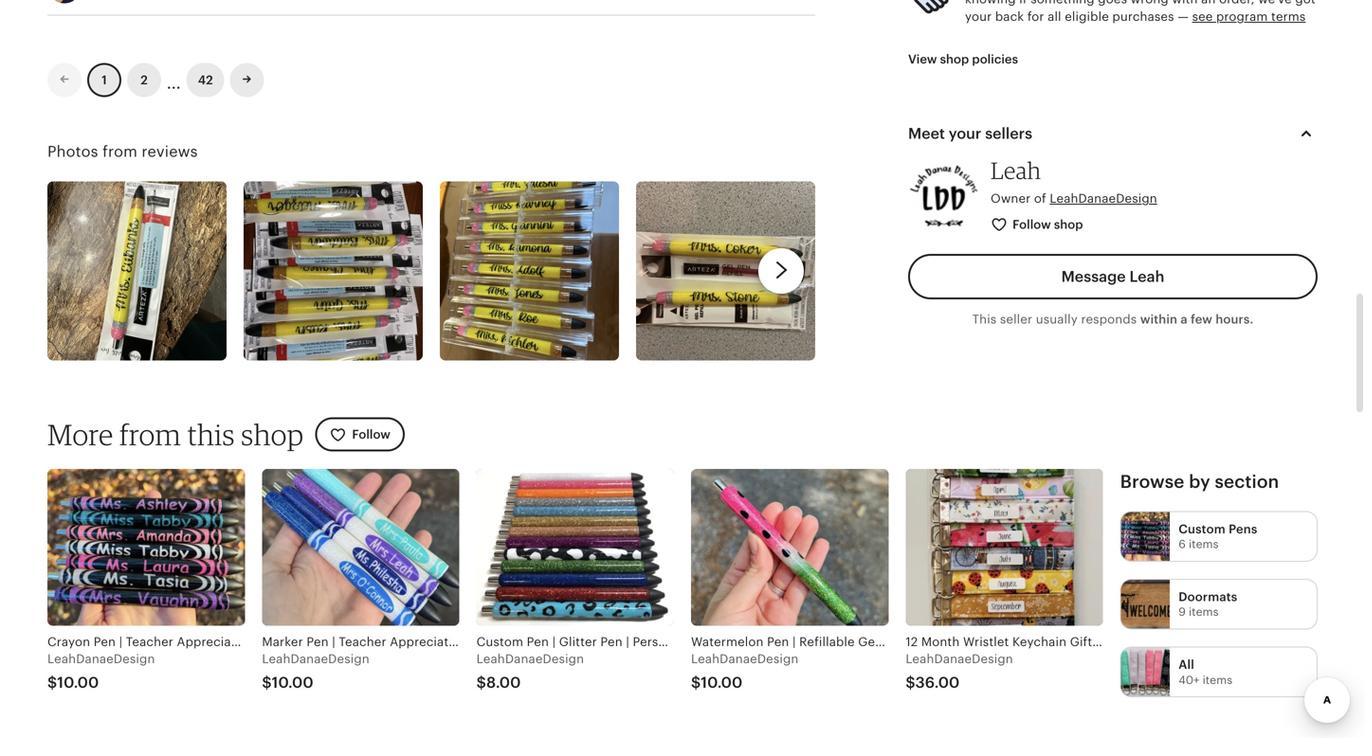 Task type: describe. For each thing, give the bounding box(es) containing it.
all
[[1179, 658, 1195, 672]]

leahdanaedesign inside leah owner of leahdanaedesign
[[1050, 192, 1158, 206]]

see more listings in the custom pens section image
[[1121, 512, 1170, 561]]

owner
[[991, 192, 1031, 206]]

photos from reviews
[[47, 143, 198, 160]]

this
[[187, 417, 235, 452]]

42
[[198, 73, 213, 87]]

leahdanaedesign $ 8.00
[[477, 652, 584, 692]]

seller
[[1000, 312, 1033, 327]]

shop for follow
[[1054, 218, 1083, 232]]

reviews
[[142, 143, 198, 160]]

shop for view
[[940, 52, 969, 66]]

from for reviews
[[102, 143, 137, 160]]

items for all
[[1203, 674, 1233, 687]]

see
[[1192, 9, 1213, 24]]

follow for follow
[[352, 428, 391, 442]]

1 link
[[87, 63, 121, 97]]

all 40+ items
[[1179, 658, 1233, 687]]

leah inside leah owner of leahdanaedesign
[[991, 156, 1041, 184]]

follow for follow shop
[[1013, 218, 1051, 232]]

doormats
[[1179, 590, 1238, 604]]

leahdanaedesign $ 10.00 for the marker pen | teacher appreciation | teacher's day | teacher gift | refillable gel pen image
[[262, 652, 370, 692]]

0 horizontal spatial shop
[[241, 417, 304, 452]]

month
[[921, 635, 960, 649]]

keychain
[[1013, 635, 1067, 649]]

$ for custom pen | glitter pen | personalized pen | cheetah print | cow print | butterflies pen | watermelon pen | papermate inkjoy gel pen image
[[477, 675, 486, 692]]

message
[[1062, 268, 1126, 285]]

custom
[[1179, 522, 1226, 537]]

view
[[908, 52, 937, 66]]

see more listings in the doormats section image
[[1121, 580, 1170, 629]]

terms
[[1272, 9, 1306, 24]]

leah image
[[908, 162, 979, 233]]

leahdanaedesign inside 12 month wristlet keychain gift set leahdanaedesign $ 36.00
[[906, 652, 1013, 667]]

policies
[[972, 52, 1018, 66]]

2
[[141, 73, 148, 87]]

leahdanaedesign $ 10.00 for 'watermelon pen | refillable gel pen | glitter pen | custom pen | personalized pen' 'image' at the right bottom of page
[[691, 652, 799, 692]]

…
[[167, 66, 181, 94]]

few
[[1191, 312, 1213, 327]]

this seller usually responds within a few hours.
[[972, 312, 1254, 327]]

hours.
[[1216, 312, 1254, 327]]

leahdanaedesign for the marker pen | teacher appreciation | teacher's day | teacher gift | refillable gel pen image
[[262, 652, 370, 667]]

12 month wristlet keychain gift set image
[[906, 469, 1103, 626]]

follow shop button
[[977, 208, 1099, 243]]

of
[[1034, 192, 1047, 206]]

this
[[972, 312, 997, 327]]

view shop policies button
[[894, 42, 1033, 77]]

9
[[1179, 606, 1186, 619]]

wristlet
[[963, 635, 1009, 649]]

2 link
[[127, 63, 161, 97]]

your
[[949, 125, 982, 142]]

crayon pen | teacher appreciation | teacher's day | teacher gift | refillable gel pen image
[[47, 469, 245, 626]]

$ for crayon pen | teacher appreciation | teacher's day | teacher gift | refillable gel pen image on the left of page
[[47, 675, 57, 692]]

10.00 for crayon pen | teacher appreciation | teacher's day | teacher gift | refillable gel pen image on the left of page
[[57, 675, 99, 692]]

see program terms link
[[1192, 9, 1306, 24]]

browse
[[1120, 472, 1185, 492]]

from for this
[[119, 417, 181, 452]]

responds
[[1081, 312, 1137, 327]]

40+
[[1179, 674, 1200, 687]]

42 link
[[187, 63, 224, 97]]

leahdanaedesign link
[[1050, 192, 1158, 206]]

custom pen | glitter pen | personalized pen | cheetah print | cow print | butterflies pen | watermelon pen | papermate inkjoy gel pen image
[[477, 469, 674, 626]]

8.00
[[486, 675, 521, 692]]



Task type: locate. For each thing, give the bounding box(es) containing it.
gift
[[1070, 635, 1093, 649]]

message leah
[[1062, 268, 1165, 285]]

10.00 for 'watermelon pen | refillable gel pen | glitter pen | custom pen | personalized pen' 'image' at the right bottom of page
[[701, 675, 743, 692]]

by
[[1189, 472, 1211, 492]]

leah up owner at the right of page
[[991, 156, 1041, 184]]

leahdanaedesign for custom pen | glitter pen | personalized pen | cheetah print | cow print | butterflies pen | watermelon pen | papermate inkjoy gel pen image
[[477, 652, 584, 667]]

1 horizontal spatial follow
[[1013, 218, 1051, 232]]

shop
[[940, 52, 969, 66], [1054, 218, 1083, 232], [241, 417, 304, 452]]

2 $ from the left
[[262, 675, 272, 692]]

from right photos
[[102, 143, 137, 160]]

view shop policies
[[908, 52, 1018, 66]]

items down doormats
[[1189, 606, 1219, 619]]

pens
[[1229, 522, 1258, 537]]

leah up "within"
[[1130, 268, 1165, 285]]

shop right the view
[[940, 52, 969, 66]]

1 vertical spatial shop
[[1054, 218, 1083, 232]]

$ inside 12 month wristlet keychain gift set leahdanaedesign $ 36.00
[[906, 675, 916, 692]]

10.00
[[57, 675, 99, 692], [272, 675, 314, 692], [701, 675, 743, 692]]

1 horizontal spatial leah
[[1130, 268, 1165, 285]]

follow shop
[[1013, 218, 1083, 232]]

1 vertical spatial items
[[1189, 606, 1219, 619]]

more
[[47, 417, 113, 452]]

0 horizontal spatial leahdanaedesign $ 10.00
[[47, 652, 155, 692]]

leahdanaedesign
[[1050, 192, 1158, 206], [47, 652, 155, 667], [262, 652, 370, 667], [477, 652, 584, 667], [691, 652, 799, 667], [906, 652, 1013, 667]]

1 leahdanaedesign $ 10.00 from the left
[[47, 652, 155, 692]]

shop down leahdanaedesign link
[[1054, 218, 1083, 232]]

meet your sellers
[[908, 125, 1033, 142]]

6
[[1179, 538, 1186, 551]]

1 $ from the left
[[47, 675, 57, 692]]

0 horizontal spatial leah
[[991, 156, 1041, 184]]

1 vertical spatial from
[[119, 417, 181, 452]]

items inside all 40+ items
[[1203, 674, 1233, 687]]

from
[[102, 143, 137, 160], [119, 417, 181, 452]]

sellers
[[985, 125, 1033, 142]]

leahdanaedesign $ 10.00 for crayon pen | teacher appreciation | teacher's day | teacher gift | refillable gel pen image on the left of page
[[47, 652, 155, 692]]

12 month wristlet keychain gift set leahdanaedesign $ 36.00
[[906, 635, 1116, 692]]

2 horizontal spatial shop
[[1054, 218, 1083, 232]]

36.00
[[916, 675, 960, 692]]

1 vertical spatial follow
[[352, 428, 391, 442]]

leahdanaedesign $ 10.00
[[47, 652, 155, 692], [262, 652, 370, 692], [691, 652, 799, 692]]

within
[[1140, 312, 1178, 327]]

10.00 for the marker pen | teacher appreciation | teacher's day | teacher gift | refillable gel pen image
[[272, 675, 314, 692]]

watermelon pen | refillable gel pen | glitter pen | custom pen | personalized pen image
[[691, 469, 889, 626]]

$ for 'watermelon pen | refillable gel pen | glitter pen | custom pen | personalized pen' 'image' at the right bottom of page
[[691, 675, 701, 692]]

$ for the marker pen | teacher appreciation | teacher's day | teacher gift | refillable gel pen image
[[262, 675, 272, 692]]

leahdanaedesign for crayon pen | teacher appreciation | teacher's day | teacher gift | refillable gel pen image on the left of page
[[47, 652, 155, 667]]

1 horizontal spatial shop
[[940, 52, 969, 66]]

more from this shop
[[47, 417, 304, 452]]

items down custom
[[1189, 538, 1219, 551]]

leah
[[991, 156, 1041, 184], [1130, 268, 1165, 285]]

section
[[1215, 472, 1279, 492]]

follow button
[[315, 418, 405, 452]]

meet your sellers button
[[891, 111, 1335, 156]]

usually
[[1036, 312, 1078, 327]]

items inside doormats 9 items
[[1189, 606, 1219, 619]]

custom pens 6 items
[[1179, 522, 1258, 551]]

doormats 9 items
[[1179, 590, 1238, 619]]

see more listings in the all section image
[[1121, 648, 1170, 697]]

leah inside message leah button
[[1130, 268, 1165, 285]]

shop right this on the left bottom of page
[[241, 417, 304, 452]]

0 vertical spatial items
[[1189, 538, 1219, 551]]

$ inside 'leahdanaedesign $ 8.00'
[[477, 675, 486, 692]]

a
[[1181, 312, 1188, 327]]

items for doormats
[[1189, 606, 1219, 619]]

2 leahdanaedesign $ 10.00 from the left
[[262, 652, 370, 692]]

1
[[102, 73, 107, 87]]

2 horizontal spatial 10.00
[[701, 675, 743, 692]]

program
[[1216, 9, 1268, 24]]

2 10.00 from the left
[[272, 675, 314, 692]]

1 horizontal spatial leahdanaedesign $ 10.00
[[262, 652, 370, 692]]

meet
[[908, 125, 945, 142]]

4 $ from the left
[[691, 675, 701, 692]]

items right 40+ on the right of the page
[[1203, 674, 1233, 687]]

0 vertical spatial shop
[[940, 52, 969, 66]]

1 10.00 from the left
[[57, 675, 99, 692]]

from left this on the left bottom of page
[[119, 417, 181, 452]]

1 horizontal spatial 10.00
[[272, 675, 314, 692]]

0 horizontal spatial 10.00
[[57, 675, 99, 692]]

items inside custom pens 6 items
[[1189, 538, 1219, 551]]

2 vertical spatial items
[[1203, 674, 1233, 687]]

browse by section
[[1120, 472, 1279, 492]]

$
[[47, 675, 57, 692], [262, 675, 272, 692], [477, 675, 486, 692], [691, 675, 701, 692], [906, 675, 916, 692]]

leahdanaedesign for 'watermelon pen | refillable gel pen | glitter pen | custom pen | personalized pen' 'image' at the right bottom of page
[[691, 652, 799, 667]]

12
[[906, 635, 918, 649]]

marker pen | teacher appreciation | teacher's day | teacher gift | refillable gel pen image
[[262, 469, 460, 626]]

0 vertical spatial leah
[[991, 156, 1041, 184]]

3 leahdanaedesign $ 10.00 from the left
[[691, 652, 799, 692]]

5 $ from the left
[[906, 675, 916, 692]]

3 $ from the left
[[477, 675, 486, 692]]

1 vertical spatial leah
[[1130, 268, 1165, 285]]

see program terms
[[1192, 9, 1306, 24]]

2 horizontal spatial leahdanaedesign $ 10.00
[[691, 652, 799, 692]]

photos
[[47, 143, 98, 160]]

0 horizontal spatial follow
[[352, 428, 391, 442]]

follow
[[1013, 218, 1051, 232], [352, 428, 391, 442]]

set
[[1096, 635, 1116, 649]]

items
[[1189, 538, 1219, 551], [1189, 606, 1219, 619], [1203, 674, 1233, 687]]

2 vertical spatial shop
[[241, 417, 304, 452]]

0 vertical spatial from
[[102, 143, 137, 160]]

message leah button
[[908, 254, 1318, 300]]

leah owner of leahdanaedesign
[[991, 156, 1158, 206]]

3 10.00 from the left
[[701, 675, 743, 692]]

0 vertical spatial follow
[[1013, 218, 1051, 232]]



Task type: vqa. For each thing, say whether or not it's contained in the screenshot.
THE ITEMS
yes



